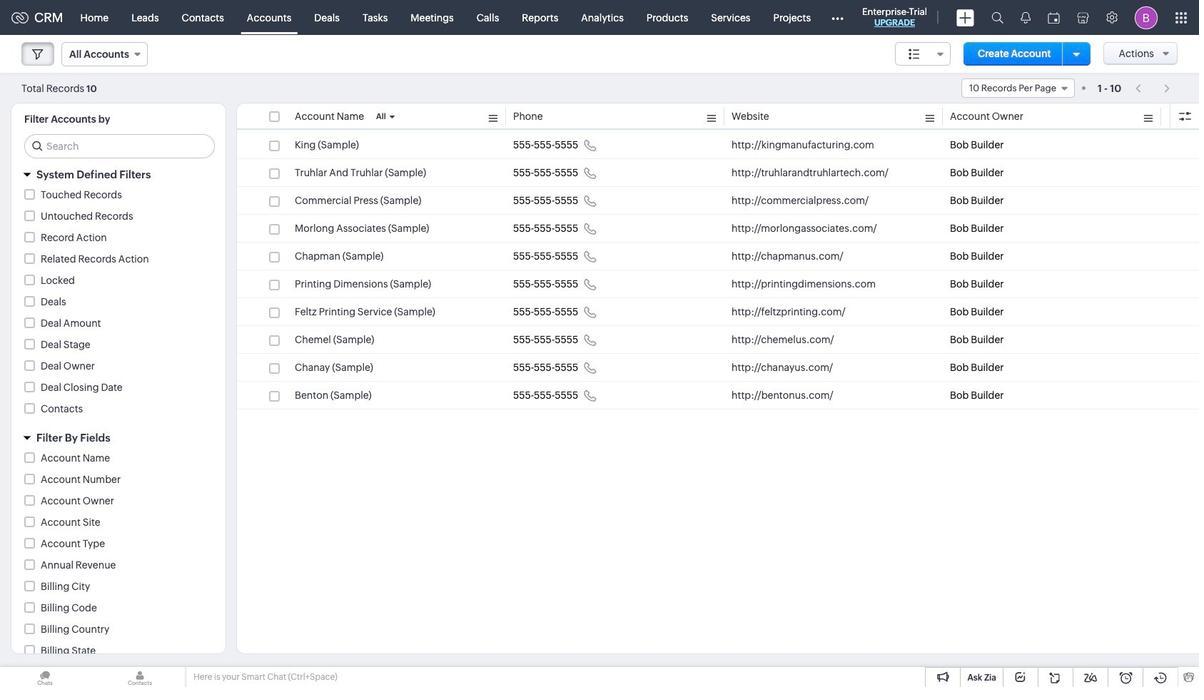 Task type: describe. For each thing, give the bounding box(es) containing it.
Other Modules field
[[822, 6, 853, 29]]

chats image
[[0, 667, 90, 687]]

create menu image
[[956, 9, 974, 26]]

size image
[[909, 48, 920, 61]]

profile element
[[1126, 0, 1166, 35]]

create menu element
[[948, 0, 983, 35]]

signals image
[[1021, 11, 1031, 24]]

search image
[[991, 11, 1003, 24]]

search element
[[983, 0, 1012, 35]]

Search text field
[[25, 135, 214, 158]]



Task type: locate. For each thing, give the bounding box(es) containing it.
profile image
[[1135, 6, 1158, 29]]

row group
[[237, 131, 1199, 410]]

calendar image
[[1048, 12, 1060, 23]]

navigation
[[1128, 78, 1178, 98]]

None field
[[61, 42, 148, 66], [895, 42, 951, 66], [961, 79, 1075, 98], [61, 42, 148, 66], [961, 79, 1075, 98]]

signals element
[[1012, 0, 1039, 35]]

contacts image
[[95, 667, 185, 687]]

none field size
[[895, 42, 951, 66]]

logo image
[[11, 12, 29, 23]]



